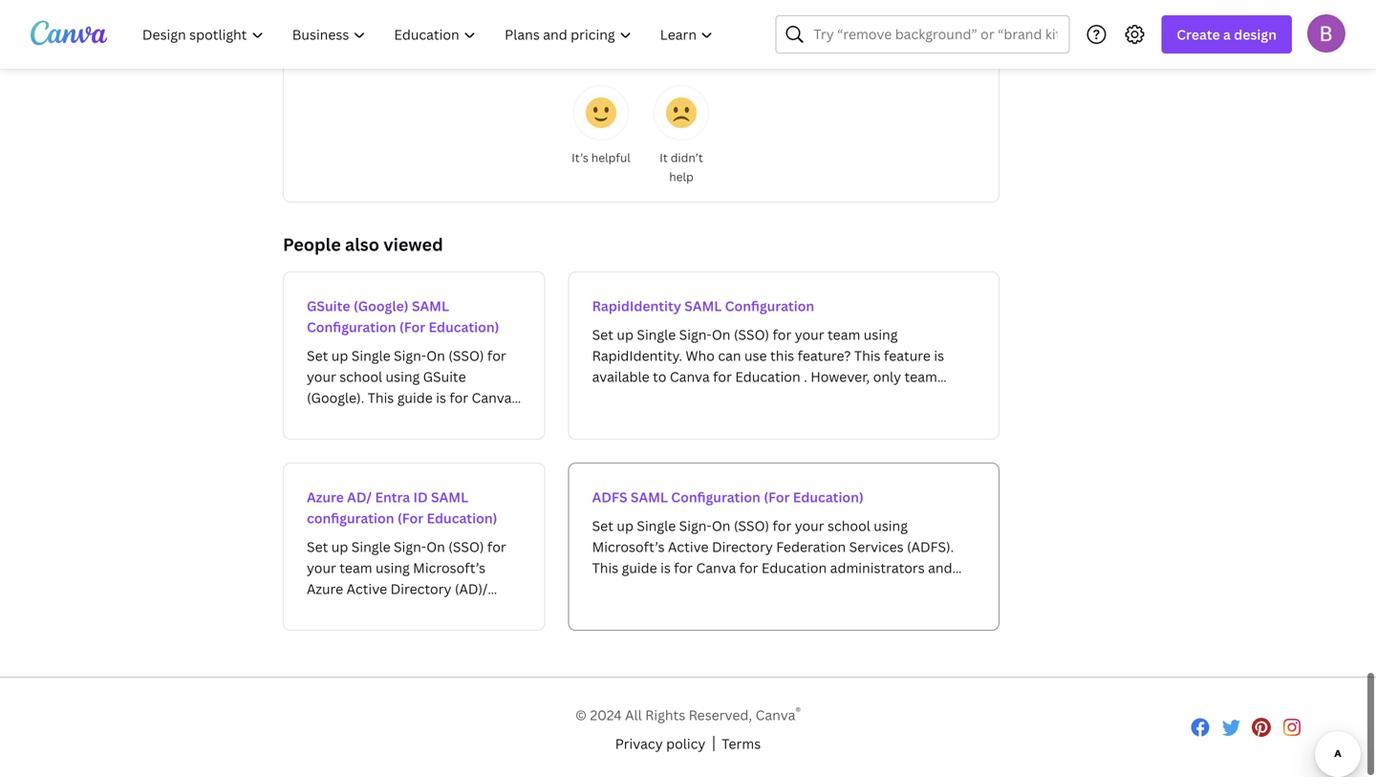 Task type: describe. For each thing, give the bounding box(es) containing it.
privacy policy link
[[615, 733, 706, 754]]

didn't
[[671, 150, 703, 165]]

(for inside gsuite (google) saml configuration (for education)
[[399, 318, 425, 336]]

configuration inside gsuite (google) saml configuration (for education)
[[307, 318, 396, 336]]

terms link
[[722, 733, 761, 754]]

😔 image
[[666, 97, 697, 128]]

create a design button
[[1162, 15, 1292, 54]]

©
[[575, 706, 587, 724]]

it didn't help
[[660, 150, 703, 184]]

create a design
[[1177, 25, 1277, 43]]

canva
[[756, 706, 796, 724]]

®
[[796, 703, 801, 719]]

reserved,
[[689, 706, 752, 724]]

saml inside gsuite (google) saml configuration (for education)
[[412, 297, 449, 315]]

saml right rapididentity
[[685, 297, 722, 315]]

helpful
[[591, 150, 631, 165]]

bob builder image
[[1308, 14, 1346, 52]]

id
[[413, 488, 428, 506]]

education) inside 'azure ad/ entra id saml configuration (for education)'
[[427, 509, 497, 527]]

terms
[[722, 735, 761, 753]]

(for inside adfs saml configuration (for education) link
[[764, 488, 790, 506]]

policy
[[666, 735, 706, 753]]

adfs saml configuration (for education)
[[592, 488, 864, 506]]

saml inside 'azure ad/ entra id saml configuration (for education)'
[[431, 488, 468, 506]]

create
[[1177, 25, 1220, 43]]

gsuite
[[307, 297, 350, 315]]

rapididentity
[[592, 297, 681, 315]]

also
[[345, 233, 379, 256]]

design
[[1234, 25, 1277, 43]]

rights
[[645, 706, 685, 724]]

gsuite (google) saml configuration (for education) link
[[283, 271, 545, 440]]

helpful?
[[643, 50, 696, 68]]



Task type: locate. For each thing, give the bounding box(es) containing it.
adfs saml configuration (for education) link
[[568, 463, 1000, 631]]

top level navigation element
[[130, 15, 730, 54]]

1 vertical spatial (for
[[764, 488, 790, 506]]

configuration for rapididentity saml configuration
[[725, 297, 815, 315]]

viewed
[[384, 233, 443, 256]]

Try "remove background" or "brand kit" search field
[[814, 16, 1057, 53]]

azure
[[307, 488, 344, 506]]

privacy policy
[[615, 735, 706, 753]]

a
[[1223, 25, 1231, 43]]

saml right adfs
[[631, 488, 668, 506]]

0 vertical spatial configuration
[[725, 297, 815, 315]]

configuration for adfs saml configuration (for education)
[[671, 488, 761, 506]]

it's
[[572, 150, 589, 165]]

help
[[669, 169, 694, 184]]

rapididentity saml configuration link
[[568, 271, 1000, 440]]

all
[[625, 706, 642, 724]]

2 vertical spatial education)
[[427, 509, 497, 527]]

gsuite (google) saml configuration (for education)
[[307, 297, 499, 336]]

0 vertical spatial education)
[[429, 318, 499, 336]]

education) inside adfs saml configuration (for education) link
[[793, 488, 864, 506]]

azure ad/ entra id saml configuration (for education) link
[[283, 463, 545, 631]]

2 vertical spatial configuration
[[671, 488, 761, 506]]

(for
[[399, 318, 425, 336], [764, 488, 790, 506], [397, 509, 424, 527]]

it
[[660, 150, 668, 165]]

0 vertical spatial (for
[[399, 318, 425, 336]]

saml right id at the bottom left
[[431, 488, 468, 506]]

azure ad/ entra id saml configuration (for education)
[[307, 488, 497, 527]]

people
[[283, 233, 341, 256]]

adfs
[[592, 488, 628, 506]]

1 vertical spatial configuration
[[307, 318, 396, 336]]

ad/
[[347, 488, 372, 506]]

configuration
[[725, 297, 815, 315], [307, 318, 396, 336], [671, 488, 761, 506]]

privacy
[[615, 735, 663, 753]]

this
[[616, 50, 640, 68]]

configuration
[[307, 509, 394, 527]]

entra
[[375, 488, 410, 506]]

was this helpful?
[[586, 50, 696, 68]]

saml
[[412, 297, 449, 315], [685, 297, 722, 315], [431, 488, 468, 506], [631, 488, 668, 506]]

rapididentity saml configuration
[[592, 297, 815, 315]]

(google)
[[354, 297, 409, 315]]

saml right (google)
[[412, 297, 449, 315]]

🙂 image
[[586, 97, 616, 128]]

was
[[586, 50, 613, 68]]

2024
[[590, 706, 622, 724]]

1 vertical spatial education)
[[793, 488, 864, 506]]

© 2024 all rights reserved, canva ®
[[575, 703, 801, 724]]

it's helpful
[[572, 150, 631, 165]]

(for inside 'azure ad/ entra id saml configuration (for education)'
[[397, 509, 424, 527]]

education) inside gsuite (google) saml configuration (for education)
[[429, 318, 499, 336]]

education)
[[429, 318, 499, 336], [793, 488, 864, 506], [427, 509, 497, 527]]

2 vertical spatial (for
[[397, 509, 424, 527]]

people also viewed
[[283, 233, 443, 256]]



Task type: vqa. For each thing, say whether or not it's contained in the screenshot.
Education)
yes



